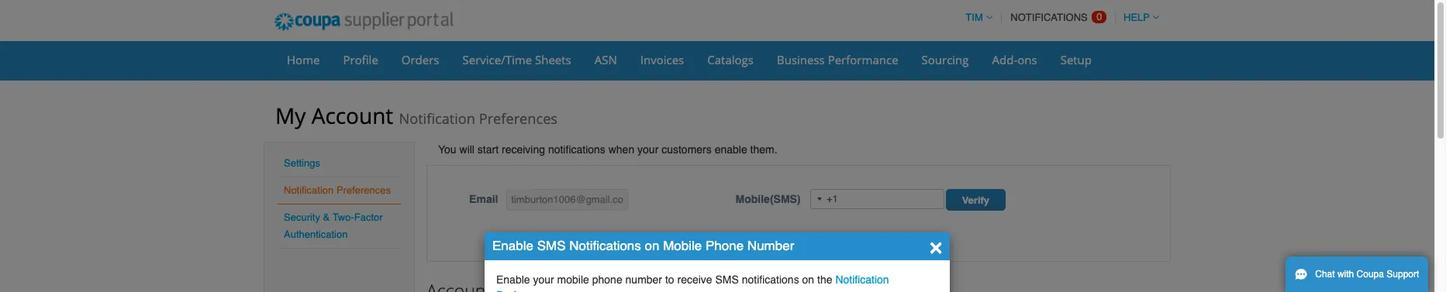 Task type: locate. For each thing, give the bounding box(es) containing it.
1 vertical spatial to
[[665, 274, 674, 286]]

notification preferences up two-
[[284, 185, 391, 196]]

notification for bottom notification preferences 'link'
[[835, 274, 889, 286]]

1 horizontal spatial notification preferences link
[[496, 274, 889, 292]]

you
[[438, 143, 456, 156]]

invoices
[[640, 52, 684, 67]]

sourcing
[[922, 52, 969, 67]]

1 vertical spatial notifications
[[742, 274, 799, 286]]

enable left the mobile
[[496, 274, 530, 286]]

verify
[[962, 195, 989, 206], [795, 233, 822, 246]]

to left "recieve"
[[865, 233, 874, 246]]

orders link
[[391, 48, 449, 71]]

my account notification preferences
[[275, 101, 558, 130]]

notifications left the when
[[548, 143, 605, 156]]

sms right receive
[[715, 274, 739, 286]]

0 vertical spatial notification
[[399, 109, 475, 128]]

notification preferences
[[284, 185, 391, 196], [496, 274, 889, 292]]

0 horizontal spatial to
[[665, 274, 674, 286]]

0 horizontal spatial notification preferences
[[284, 185, 391, 196]]

number
[[825, 233, 862, 246], [625, 274, 662, 286]]

2 vertical spatial preferences
[[496, 289, 555, 292]]

1 vertical spatial number
[[625, 274, 662, 286]]

customers
[[662, 143, 712, 156]]

×
[[929, 233, 942, 258]]

on left the
[[802, 274, 814, 286]]

1 vertical spatial enable
[[496, 274, 530, 286]]

notification right the
[[835, 274, 889, 286]]

sms
[[915, 233, 939, 246], [537, 238, 566, 254], [715, 274, 739, 286]]

notification preferences link up two-
[[284, 185, 391, 196]]

mobile
[[557, 274, 589, 286]]

sms right "recieve"
[[915, 233, 939, 246]]

security
[[284, 212, 320, 223]]

0 horizontal spatial notifications
[[548, 143, 605, 156]]

notification preferences down mobile on the bottom left of the page
[[496, 274, 889, 292]]

home link
[[277, 48, 330, 71]]

0 vertical spatial number
[[825, 233, 862, 246]]

1 horizontal spatial sms
[[715, 274, 739, 286]]

receive
[[677, 274, 712, 286]]

0 vertical spatial verify
[[962, 195, 989, 206]]

notification preferences link down mobile on the bottom left of the page
[[496, 274, 889, 292]]

invoices link
[[630, 48, 694, 71]]

0 horizontal spatial verify
[[795, 233, 822, 246]]

sourcing link
[[911, 48, 979, 71]]

factor
[[354, 212, 383, 223]]

1 horizontal spatial notification preferences
[[496, 274, 889, 292]]

chat with coupa support
[[1315, 269, 1419, 280]]

verify number to recieve sms
[[795, 233, 939, 246]]

0 vertical spatial enable
[[492, 238, 533, 254]]

0 vertical spatial preferences
[[479, 109, 558, 128]]

0 horizontal spatial number
[[625, 274, 662, 286]]

0 horizontal spatial your
[[533, 274, 554, 286]]

notification inside 'notification preferences'
[[835, 274, 889, 286]]

preferences
[[479, 109, 558, 128], [336, 185, 391, 196], [496, 289, 555, 292]]

0 horizontal spatial notification preferences link
[[284, 185, 391, 196]]

notification for the left notification preferences 'link'
[[284, 185, 334, 196]]

service/time sheets link
[[452, 48, 581, 71]]

notification down settings
[[284, 185, 334, 196]]

0 vertical spatial on
[[645, 238, 659, 254]]

your right the when
[[637, 143, 659, 156]]

0 vertical spatial notifications
[[548, 143, 605, 156]]

profile link
[[333, 48, 388, 71]]

preferences inside 'notification preferences'
[[496, 289, 555, 292]]

0 vertical spatial to
[[865, 233, 874, 246]]

2 horizontal spatial notification
[[835, 274, 889, 286]]

1 vertical spatial on
[[802, 274, 814, 286]]

add-ons
[[992, 52, 1037, 67]]

service/time sheets
[[463, 52, 571, 67]]

business performance link
[[767, 48, 908, 71]]

receiving
[[502, 143, 545, 156]]

sms up the mobile
[[537, 238, 566, 254]]

account
[[311, 101, 393, 130]]

verify for verify
[[962, 195, 989, 206]]

notification
[[399, 109, 475, 128], [284, 185, 334, 196], [835, 274, 889, 286]]

1 vertical spatial preferences
[[336, 185, 391, 196]]

notifications
[[548, 143, 605, 156], [742, 274, 799, 286]]

your
[[637, 143, 659, 156], [533, 274, 554, 286]]

enable for enable sms notifications on mobile phone number
[[492, 238, 533, 254]]

notification up you
[[399, 109, 475, 128]]

number up the
[[825, 233, 862, 246]]

1 vertical spatial notification
[[284, 185, 334, 196]]

email
[[469, 193, 498, 205]]

1 horizontal spatial to
[[865, 233, 874, 246]]

number down the enable sms notifications on mobile phone number
[[625, 274, 662, 286]]

on
[[645, 238, 659, 254], [802, 274, 814, 286]]

to
[[865, 233, 874, 246], [665, 274, 674, 286]]

coupa supplier portal image
[[264, 2, 463, 41]]

enable down email
[[492, 238, 533, 254]]

the
[[817, 274, 832, 286]]

preferences for bottom notification preferences 'link'
[[496, 289, 555, 292]]

notifications down the number
[[742, 274, 799, 286]]

1 vertical spatial verify
[[795, 233, 822, 246]]

add-ons link
[[982, 48, 1047, 71]]

1 horizontal spatial notification
[[399, 109, 475, 128]]

orders
[[401, 52, 439, 67]]

2 horizontal spatial sms
[[915, 233, 939, 246]]

1 horizontal spatial notifications
[[742, 274, 799, 286]]

your left the mobile
[[533, 274, 554, 286]]

notification preferences link
[[284, 185, 391, 196], [496, 274, 889, 292]]

0 vertical spatial your
[[637, 143, 659, 156]]

setup link
[[1050, 48, 1102, 71]]

1 horizontal spatial verify
[[962, 195, 989, 206]]

1 vertical spatial notification preferences
[[496, 274, 889, 292]]

add-
[[992, 52, 1017, 67]]

asn link
[[584, 48, 627, 71]]

enable
[[492, 238, 533, 254], [496, 274, 530, 286]]

notification inside my account notification preferences
[[399, 109, 475, 128]]

1 horizontal spatial your
[[637, 143, 659, 156]]

0 vertical spatial notification preferences link
[[284, 185, 391, 196]]

to left receive
[[665, 274, 674, 286]]

mobile
[[663, 238, 702, 254]]

on left mobile on the bottom left of the page
[[645, 238, 659, 254]]

0 horizontal spatial notification
[[284, 185, 334, 196]]

1 horizontal spatial number
[[825, 233, 862, 246]]

None text field
[[507, 189, 628, 211]]

verify inside button
[[962, 195, 989, 206]]

performance
[[828, 52, 898, 67]]

business
[[777, 52, 825, 67]]

2 vertical spatial notification
[[835, 274, 889, 286]]

phone
[[706, 238, 744, 254]]

catalogs
[[707, 52, 754, 67]]



Task type: vqa. For each thing, say whether or not it's contained in the screenshot.
the top your
yes



Task type: describe. For each thing, give the bounding box(es) containing it.
verify for verify number to recieve sms
[[795, 233, 822, 246]]

coupa
[[1357, 269, 1384, 280]]

with
[[1337, 269, 1354, 280]]

setup
[[1060, 52, 1092, 67]]

catalogs link
[[697, 48, 764, 71]]

authentication
[[284, 229, 348, 240]]

0 horizontal spatial sms
[[537, 238, 566, 254]]

chat with coupa support button
[[1286, 257, 1429, 292]]

will
[[459, 143, 475, 156]]

recieve
[[877, 233, 912, 246]]

× button
[[929, 233, 942, 258]]

0 horizontal spatial on
[[645, 238, 659, 254]]

security & two-factor authentication
[[284, 212, 383, 240]]

enable
[[715, 143, 747, 156]]

1 vertical spatial your
[[533, 274, 554, 286]]

0 vertical spatial notification preferences
[[284, 185, 391, 196]]

you will start receiving notifications when your customers enable them.
[[438, 143, 777, 156]]

service/time
[[463, 52, 532, 67]]

mobile(sms)
[[735, 193, 801, 205]]

notifications
[[569, 238, 641, 254]]

two-
[[332, 212, 354, 223]]

home
[[287, 52, 320, 67]]

1 vertical spatial notification preferences link
[[496, 274, 889, 292]]

number
[[747, 238, 794, 254]]

&
[[323, 212, 330, 223]]

enable for enable your mobile phone number to receive sms notifications on the
[[496, 274, 530, 286]]

preferences for the left notification preferences 'link'
[[336, 185, 391, 196]]

phone
[[592, 274, 622, 286]]

ons
[[1017, 52, 1037, 67]]

business performance
[[777, 52, 898, 67]]

verify button
[[946, 189, 1006, 211]]

enable sms notifications on mobile phone number
[[492, 238, 794, 254]]

them.
[[750, 143, 777, 156]]

settings
[[284, 157, 320, 169]]

security & two-factor authentication link
[[284, 212, 383, 240]]

1 horizontal spatial on
[[802, 274, 814, 286]]

preferences inside my account notification preferences
[[479, 109, 558, 128]]

support
[[1387, 269, 1419, 280]]

enable your mobile phone number to receive sms notifications on the
[[496, 274, 835, 286]]

when
[[608, 143, 634, 156]]

my
[[275, 101, 306, 130]]

settings link
[[284, 157, 320, 169]]

asn
[[595, 52, 617, 67]]

profile
[[343, 52, 378, 67]]

sheets
[[535, 52, 571, 67]]

start
[[478, 143, 499, 156]]

chat
[[1315, 269, 1335, 280]]



